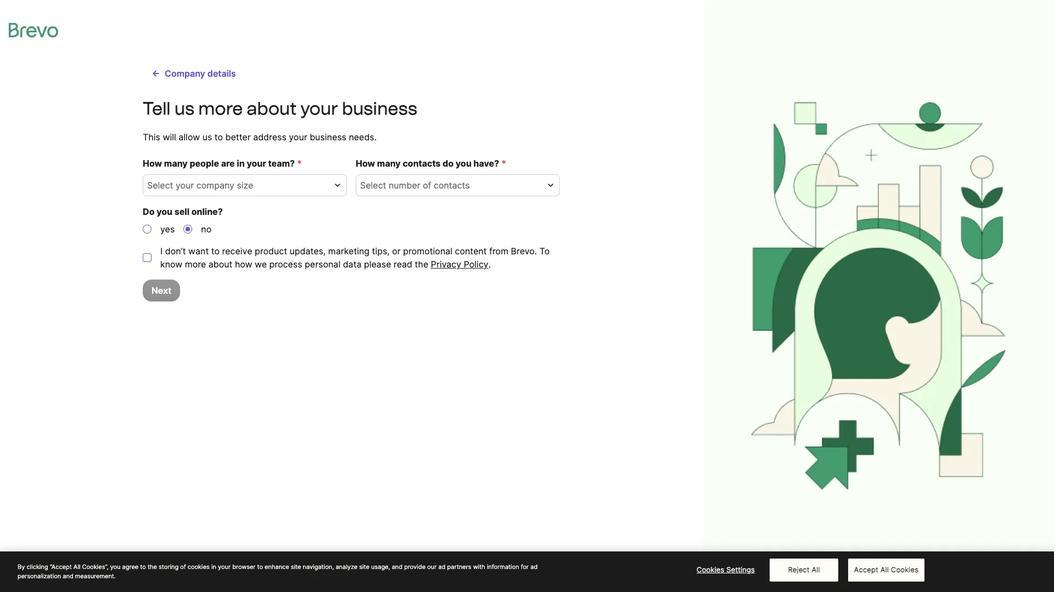 Task type: vqa. For each thing, say whether or not it's contained in the screenshot.
business information 'button'
no



Task type: describe. For each thing, give the bounding box(es) containing it.
0 vertical spatial more
[[198, 98, 243, 119]]

process
[[269, 259, 302, 270]]

details
[[207, 68, 236, 79]]

0 vertical spatial business
[[342, 98, 417, 119]]

all inside "by clicking "accept all cookies", you agree to the storing of cookies in your browser to enhance site navigation, analyze site usage, and provide our ad partners with information for ad personalization and measurement."
[[73, 564, 80, 572]]

clicking
[[27, 564, 48, 572]]

company details
[[165, 68, 236, 79]]

in inside "by clicking "accept all cookies", you agree to the storing of cookies in your browser to enhance site navigation, analyze site usage, and provide our ad partners with information for ad personalization and measurement."
[[211, 564, 216, 572]]

cookies",
[[82, 564, 108, 572]]

contacts inside popup button
[[434, 180, 470, 191]]

1 ad from the left
[[438, 564, 445, 572]]

privacy policy link
[[431, 258, 488, 271]]

policy
[[464, 259, 488, 270]]

i
[[160, 246, 163, 257]]

company details button
[[143, 63, 245, 85]]

product
[[255, 246, 287, 257]]

select number of contacts
[[360, 180, 470, 191]]

marketing
[[328, 246, 370, 257]]

will
[[163, 132, 176, 143]]

many for contacts
[[377, 158, 401, 169]]

our
[[427, 564, 437, 572]]

1 horizontal spatial you
[[157, 206, 172, 217]]

reject all
[[788, 566, 820, 575]]

are
[[221, 158, 235, 169]]

how many people are in your team? *
[[143, 158, 302, 169]]

analyze
[[336, 564, 357, 572]]

1 * from the left
[[297, 158, 302, 169]]

no
[[201, 224, 211, 235]]

partners
[[447, 564, 471, 572]]

you inside "by clicking "accept all cookies", you agree to the storing of cookies in your browser to enhance site navigation, analyze site usage, and provide our ad partners with information for ad personalization and measurement."
[[110, 564, 121, 572]]

about inside i don't want to receive product updates, marketing tips, or promotional content from brevo. to know more about how we process personal data please read the
[[208, 259, 232, 270]]

how
[[235, 259, 252, 270]]

tell
[[143, 98, 170, 119]]

browser
[[232, 564, 256, 572]]

how many contacts do you have? *
[[356, 158, 506, 169]]

with
[[473, 564, 485, 572]]

of inside "by clicking "accept all cookies", you agree to the storing of cookies in your browser to enhance site navigation, analyze site usage, and provide our ad partners with information for ad personalization and measurement."
[[180, 564, 186, 572]]

by clicking "accept all cookies", you agree to the storing of cookies in your browser to enhance site navigation, analyze site usage, and provide our ad partners with information for ad personalization and measurement.
[[18, 564, 538, 581]]

number
[[389, 180, 420, 191]]

1 site from the left
[[291, 564, 301, 572]]

team?
[[268, 158, 295, 169]]

how for how many people are in your team? *
[[143, 158, 162, 169]]

1 vertical spatial business
[[310, 132, 346, 143]]

do
[[443, 158, 454, 169]]

tell us more about your business
[[143, 98, 417, 119]]

the inside i don't want to receive product updates, marketing tips, or promotional content from brevo. to know more about how we process personal data please read the
[[415, 259, 428, 270]]

select for select number of contacts
[[360, 180, 386, 191]]

all for reject all
[[812, 566, 820, 575]]

from
[[489, 246, 508, 257]]

address
[[253, 132, 286, 143]]

accept
[[854, 566, 878, 575]]

sell
[[174, 206, 189, 217]]

select your company size button
[[143, 175, 347, 197]]

2 * from the left
[[501, 158, 506, 169]]

accept all cookies
[[854, 566, 919, 575]]

don't
[[165, 246, 186, 257]]

privacy policy .
[[431, 259, 491, 270]]

0 vertical spatial us
[[174, 98, 194, 119]]

2 ad from the left
[[531, 564, 538, 572]]

privacy
[[431, 259, 461, 270]]

the inside "by clicking "accept all cookies", you agree to the storing of cookies in your browser to enhance site navigation, analyze site usage, and provide our ad partners with information for ad personalization and measurement."
[[148, 564, 157, 572]]

reject
[[788, 566, 810, 575]]

brevo.
[[511, 246, 537, 257]]

to right 'agree'
[[140, 564, 146, 572]]

have?
[[474, 158, 499, 169]]

your inside popup button
[[176, 180, 194, 191]]

select number of contacts button
[[356, 175, 560, 197]]



Task type: locate. For each thing, give the bounding box(es) containing it.
of inside popup button
[[423, 180, 431, 191]]

1 vertical spatial in
[[211, 564, 216, 572]]

1 select from the left
[[147, 180, 173, 191]]

cookies settings button
[[692, 560, 760, 582]]

site
[[291, 564, 301, 572], [359, 564, 369, 572]]

.
[[488, 259, 491, 270]]

by
[[18, 564, 25, 572]]

select
[[147, 180, 173, 191], [360, 180, 386, 191]]

site right enhance
[[291, 564, 301, 572]]

cookies
[[697, 566, 724, 575], [891, 566, 919, 575]]

0 vertical spatial you
[[456, 158, 472, 169]]

how down this
[[143, 158, 162, 169]]

know
[[160, 259, 182, 270]]

ad right our
[[438, 564, 445, 572]]

of
[[423, 180, 431, 191], [180, 564, 186, 572]]

us
[[174, 98, 194, 119], [202, 132, 212, 143]]

0 horizontal spatial all
[[73, 564, 80, 572]]

to right want
[[211, 246, 220, 257]]

how down needs.
[[356, 158, 375, 169]]

1 vertical spatial of
[[180, 564, 186, 572]]

1 vertical spatial you
[[157, 206, 172, 217]]

2 horizontal spatial you
[[456, 158, 472, 169]]

1 vertical spatial about
[[208, 259, 232, 270]]

all right reject at right
[[812, 566, 820, 575]]

to right browser
[[257, 564, 263, 572]]

1 horizontal spatial us
[[202, 132, 212, 143]]

1 horizontal spatial about
[[247, 98, 297, 119]]

your inside "by clicking "accept all cookies", you agree to the storing of cookies in your browser to enhance site navigation, analyze site usage, and provide our ad partners with information for ad personalization and measurement."
[[218, 564, 231, 572]]

0 horizontal spatial select
[[147, 180, 173, 191]]

1 vertical spatial more
[[185, 259, 206, 270]]

1 vertical spatial us
[[202, 132, 212, 143]]

"accept
[[50, 564, 72, 572]]

contacts up select number of contacts
[[403, 158, 441, 169]]

all right accept
[[880, 566, 889, 575]]

more inside i don't want to receive product updates, marketing tips, or promotional content from brevo. to know more about how we process personal data please read the
[[185, 259, 206, 270]]

accept all cookies button
[[848, 559, 925, 582]]

0 horizontal spatial you
[[110, 564, 121, 572]]

enhance
[[265, 564, 289, 572]]

and down "accept
[[63, 573, 73, 581]]

to left the better
[[215, 132, 223, 143]]

and
[[392, 564, 402, 572], [63, 573, 73, 581]]

the down the promotional
[[415, 259, 428, 270]]

0 vertical spatial and
[[392, 564, 402, 572]]

us right tell
[[174, 98, 194, 119]]

many up number
[[377, 158, 401, 169]]

storing
[[159, 564, 178, 572]]

navigation,
[[303, 564, 334, 572]]

cookies inside button
[[697, 566, 724, 575]]

1 horizontal spatial of
[[423, 180, 431, 191]]

select inside select number of contacts popup button
[[360, 180, 386, 191]]

contacts down do
[[434, 180, 470, 191]]

2 site from the left
[[359, 564, 369, 572]]

1 many from the left
[[164, 158, 188, 169]]

1 vertical spatial the
[[148, 564, 157, 572]]

to inside i don't want to receive product updates, marketing tips, or promotional content from brevo. to know more about how we process personal data please read the
[[211, 246, 220, 257]]

company
[[196, 180, 234, 191]]

settings
[[726, 566, 755, 575]]

1 vertical spatial contacts
[[434, 180, 470, 191]]

people
[[190, 158, 219, 169]]

1 horizontal spatial *
[[501, 158, 506, 169]]

* right team?
[[297, 158, 302, 169]]

all for accept all cookies
[[880, 566, 889, 575]]

business
[[342, 98, 417, 119], [310, 132, 346, 143]]

1 how from the left
[[143, 158, 162, 169]]

cookies left settings
[[697, 566, 724, 575]]

personalization
[[18, 573, 61, 581]]

updates,
[[290, 246, 326, 257]]

i don't want to receive product updates, marketing tips, or promotional content from brevo. to know more about how we process personal data please read the
[[160, 246, 550, 270]]

select up do
[[147, 180, 173, 191]]

agree
[[122, 564, 138, 572]]

next
[[152, 285, 171, 296]]

all inside button
[[880, 566, 889, 575]]

2 how from the left
[[356, 158, 375, 169]]

2 horizontal spatial all
[[880, 566, 889, 575]]

in
[[237, 158, 245, 169], [211, 564, 216, 572]]

needs.
[[349, 132, 377, 143]]

1 horizontal spatial select
[[360, 180, 386, 191]]

1 vertical spatial and
[[63, 573, 73, 581]]

how
[[143, 158, 162, 169], [356, 158, 375, 169]]

1 cookies from the left
[[697, 566, 724, 575]]

better
[[225, 132, 251, 143]]

1 horizontal spatial ad
[[531, 564, 538, 572]]

measurement.
[[75, 573, 116, 581]]

0 horizontal spatial how
[[143, 158, 162, 169]]

0 horizontal spatial about
[[208, 259, 232, 270]]

about
[[247, 98, 297, 119], [208, 259, 232, 270]]

1 horizontal spatial all
[[812, 566, 820, 575]]

1 horizontal spatial and
[[392, 564, 402, 572]]

0 horizontal spatial us
[[174, 98, 194, 119]]

this will allow us to better address your business needs.
[[143, 132, 377, 143]]

how for how many contacts do you have? *
[[356, 158, 375, 169]]

data
[[343, 259, 362, 270]]

usage,
[[371, 564, 390, 572]]

select your company size
[[147, 180, 253, 191]]

1 horizontal spatial many
[[377, 158, 401, 169]]

please
[[364, 259, 391, 270]]

receive
[[222, 246, 252, 257]]

0 horizontal spatial ad
[[438, 564, 445, 572]]

to
[[540, 246, 550, 257]]

us right "allow" at left
[[202, 132, 212, 143]]

the left storing
[[148, 564, 157, 572]]

or
[[392, 246, 401, 257]]

of down how many contacts do you have? *
[[423, 180, 431, 191]]

all inside button
[[812, 566, 820, 575]]

* right have?
[[501, 158, 506, 169]]

reject all button
[[770, 559, 838, 582]]

read
[[394, 259, 412, 270]]

1 horizontal spatial site
[[359, 564, 369, 572]]

we
[[255, 259, 267, 270]]

company
[[165, 68, 205, 79]]

online?
[[191, 206, 223, 217]]

do you sell online?
[[143, 206, 223, 217]]

many
[[164, 158, 188, 169], [377, 158, 401, 169]]

many down 'will'
[[164, 158, 188, 169]]

0 horizontal spatial of
[[180, 564, 186, 572]]

cookies inside button
[[891, 566, 919, 575]]

to
[[215, 132, 223, 143], [211, 246, 220, 257], [140, 564, 146, 572], [257, 564, 263, 572]]

promotional
[[403, 246, 452, 257]]

2 many from the left
[[377, 158, 401, 169]]

about down the receive
[[208, 259, 232, 270]]

site left usage,
[[359, 564, 369, 572]]

0 horizontal spatial and
[[63, 573, 73, 581]]

0 vertical spatial the
[[415, 259, 428, 270]]

0 horizontal spatial site
[[291, 564, 301, 572]]

tips,
[[372, 246, 390, 257]]

1 horizontal spatial the
[[415, 259, 428, 270]]

cookies settings
[[697, 566, 755, 575]]

select for select your company size
[[147, 180, 173, 191]]

ad
[[438, 564, 445, 572], [531, 564, 538, 572]]

business up needs.
[[342, 98, 417, 119]]

all
[[73, 564, 80, 572], [812, 566, 820, 575], [880, 566, 889, 575]]

size
[[237, 180, 253, 191]]

allow
[[179, 132, 200, 143]]

cookies
[[188, 564, 210, 572]]

0 horizontal spatial in
[[211, 564, 216, 572]]

0 horizontal spatial many
[[164, 158, 188, 169]]

this
[[143, 132, 160, 143]]

yes
[[160, 224, 175, 235]]

0 vertical spatial contacts
[[403, 158, 441, 169]]

cookies right accept
[[891, 566, 919, 575]]

the
[[415, 259, 428, 270], [148, 564, 157, 572]]

2 vertical spatial you
[[110, 564, 121, 572]]

in right cookies at the left bottom
[[211, 564, 216, 572]]

about up address
[[247, 98, 297, 119]]

personal
[[305, 259, 340, 270]]

0 horizontal spatial the
[[148, 564, 157, 572]]

select inside select your company size popup button
[[147, 180, 173, 191]]

want
[[188, 246, 209, 257]]

0 vertical spatial of
[[423, 180, 431, 191]]

2 cookies from the left
[[891, 566, 919, 575]]

all right "accept
[[73, 564, 80, 572]]

more down want
[[185, 259, 206, 270]]

0 vertical spatial about
[[247, 98, 297, 119]]

do
[[143, 206, 155, 217]]

in right are
[[237, 158, 245, 169]]

0 horizontal spatial cookies
[[697, 566, 724, 575]]

select left number
[[360, 180, 386, 191]]

of right storing
[[180, 564, 186, 572]]

content
[[455, 246, 487, 257]]

you
[[456, 158, 472, 169], [157, 206, 172, 217], [110, 564, 121, 572]]

more up the better
[[198, 98, 243, 119]]

2 select from the left
[[360, 180, 386, 191]]

business left needs.
[[310, 132, 346, 143]]

ad right for
[[531, 564, 538, 572]]

1 horizontal spatial cookies
[[891, 566, 919, 575]]

provide
[[404, 564, 426, 572]]

your
[[301, 98, 338, 119], [289, 132, 307, 143], [247, 158, 266, 169], [176, 180, 194, 191], [218, 564, 231, 572]]

0 vertical spatial in
[[237, 158, 245, 169]]

information
[[487, 564, 519, 572]]

for
[[521, 564, 529, 572]]

0 horizontal spatial *
[[297, 158, 302, 169]]

many for people
[[164, 158, 188, 169]]

1 horizontal spatial in
[[237, 158, 245, 169]]

1 horizontal spatial how
[[356, 158, 375, 169]]

next button
[[143, 280, 180, 302]]

and right usage,
[[392, 564, 402, 572]]



